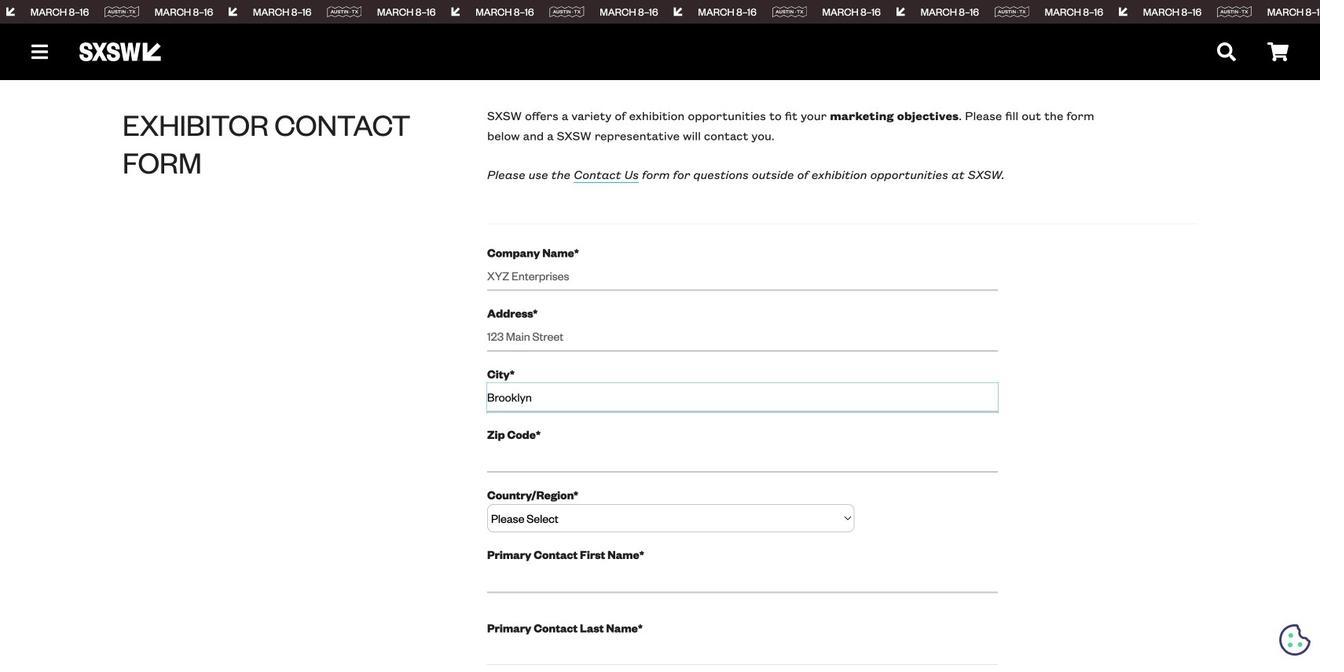 Task type: locate. For each thing, give the bounding box(es) containing it.
toggle site search image
[[1218, 42, 1237, 61]]

None text field
[[487, 383, 998, 413], [487, 444, 998, 473], [487, 565, 998, 594], [487, 383, 998, 413], [487, 444, 998, 473], [487, 565, 998, 594]]

dialog
[[0, 0, 1321, 666]]

sxsw image
[[79, 42, 161, 61]]

None text field
[[487, 262, 998, 291], [487, 323, 998, 352], [487, 638, 998, 666], [487, 262, 998, 291], [487, 323, 998, 352], [487, 638, 998, 666]]



Task type: describe. For each thing, give the bounding box(es) containing it.
toggle site navigation image
[[31, 42, 48, 61]]

cookie preferences image
[[1280, 625, 1311, 656]]



